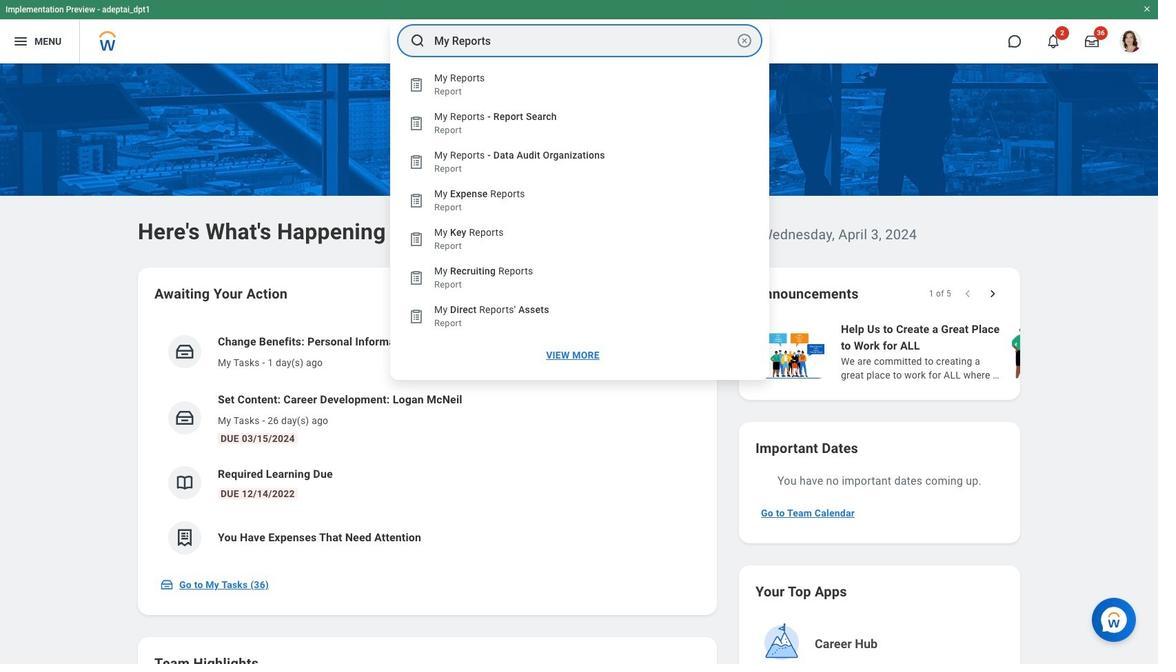 Task type: describe. For each thing, give the bounding box(es) containing it.
1 horizontal spatial list
[[750, 320, 1159, 383]]

1 clipboard image from the top
[[408, 77, 425, 93]]

1 horizontal spatial inbox image
[[174, 341, 195, 362]]

chevron left small image
[[961, 287, 975, 301]]

4 clipboard image from the top
[[408, 231, 425, 248]]

book open image
[[174, 472, 195, 493]]

clipboard image
[[408, 192, 425, 209]]

3 clipboard image from the top
[[408, 154, 425, 170]]

suggested results list box
[[390, 66, 770, 372]]

Search Workday  search field
[[435, 26, 734, 56]]

0 horizontal spatial list
[[154, 323, 701, 566]]

x circle image
[[737, 32, 753, 49]]

justify image
[[12, 33, 29, 50]]



Task type: vqa. For each thing, say whether or not it's contained in the screenshot.
inbox icon to the right
no



Task type: locate. For each thing, give the bounding box(es) containing it.
inbox image
[[174, 341, 195, 362], [160, 578, 174, 592]]

search image
[[410, 32, 426, 49]]

6 clipboard image from the top
[[408, 308, 425, 325]]

dashboard expenses image
[[174, 528, 195, 548]]

inbox large image
[[1086, 34, 1099, 48]]

5 clipboard image from the top
[[408, 270, 425, 286]]

chevron right small image
[[986, 287, 1000, 301]]

profile logan mcneil image
[[1120, 30, 1142, 55]]

close environment banner image
[[1144, 5, 1152, 13]]

1 vertical spatial inbox image
[[160, 578, 174, 592]]

2 clipboard image from the top
[[408, 115, 425, 132]]

clipboard image
[[408, 77, 425, 93], [408, 115, 425, 132], [408, 154, 425, 170], [408, 231, 425, 248], [408, 270, 425, 286], [408, 308, 425, 325]]

0 horizontal spatial inbox image
[[160, 578, 174, 592]]

notifications large image
[[1047, 34, 1061, 48]]

0 vertical spatial inbox image
[[174, 341, 195, 362]]

list
[[750, 320, 1159, 383], [154, 323, 701, 566]]

banner
[[0, 0, 1159, 63]]

status
[[929, 288, 952, 299]]

main content
[[0, 63, 1159, 664]]

inbox image
[[174, 408, 195, 428]]

None search field
[[390, 20, 770, 380]]



